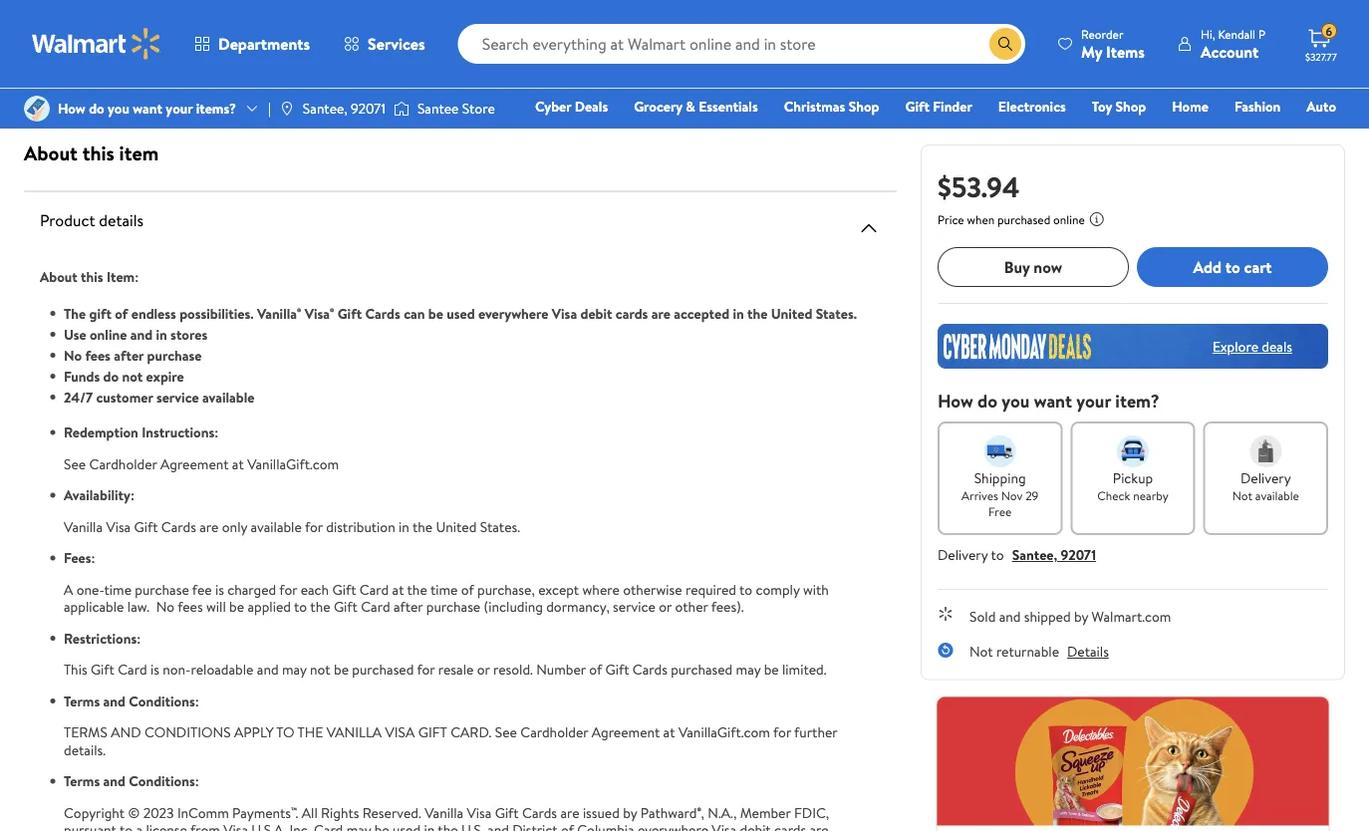 Task type: describe. For each thing, give the bounding box(es) containing it.
2 horizontal spatial may
[[736, 660, 761, 679]]

payments™.
[[232, 803, 298, 822]]

visa
[[385, 722, 415, 742]]

terms for copyright © 2023 incomm payments™. all rights reserved. vanilla visa gift cards are issued by pathward®, n.a., member fdic, pursuant to a license from visa u.s.a. inc. card may be used in the u.s. and district of columbia everywhere visa debit cards ar
[[64, 771, 100, 791]]

use
[[64, 324, 86, 344]]

0 horizontal spatial united
[[436, 517, 477, 536]]

0 vertical spatial agreement
[[160, 454, 229, 473]]

redemption
[[64, 423, 138, 442]]

will
[[206, 597, 226, 616]]

rights
[[321, 803, 359, 822]]

0 vertical spatial vanilla
[[64, 517, 103, 536]]

the right distribution
[[413, 517, 433, 536]]

visa®
[[305, 303, 334, 323]]

1 vertical spatial not
[[310, 660, 330, 679]]

where
[[582, 579, 620, 599]]

copyright © 2023 incomm payments™. all rights reserved. vanilla visa gift cards are issued by pathward®, n.a., member fdic, pursuant to a license from visa u.s.a. inc. card may be used in the u.s. and district of columbia everywhere visa debit cards ar
[[64, 803, 863, 831]]

possibilities.
[[180, 303, 254, 323]]

stores
[[171, 324, 207, 344]]

the right applied
[[310, 597, 330, 616]]

do for how do you want your items?
[[89, 99, 104, 118]]

for inside terms and conditions apply to the vanilla visa gift card. see cardholder agreement at vanillagift.com for further details.
[[773, 722, 791, 742]]

cards down the otherwise
[[633, 660, 667, 679]]

how do you want your item?
[[938, 389, 1160, 414]]

walmart.com
[[1092, 606, 1171, 626]]

nov
[[1001, 487, 1023, 504]]

your for items?
[[166, 99, 193, 118]]

visa inside the gift of endless possibilities. vanilla® visa® gift cards can be used everywhere visa debit cards are accepted in the united states. use online and in stores no fees after purchase funds do not expire 24/7 customer service available
[[552, 303, 577, 323]]

walmart image
[[32, 28, 161, 60]]

with
[[803, 579, 829, 599]]

0 vertical spatial by
[[1074, 606, 1088, 626]]

delivery to santee, 92071
[[938, 545, 1096, 565]]

1 horizontal spatial purchased
[[671, 660, 733, 679]]

debit inside the copyright © 2023 incomm payments™. all rights reserved. vanilla visa gift cards are issued by pathward®, n.a., member fdic, pursuant to a license from visa u.s.a. inc. card may be used in the u.s. and district of columbia everywhere visa debit cards ar
[[740, 820, 771, 831]]

cart
[[1244, 256, 1272, 278]]

terms and conditions: for ©
[[64, 771, 199, 791]]

santee
[[417, 99, 459, 118]]

deals
[[575, 97, 608, 116]]

no inside the gift of endless possibilities. vanilla® visa® gift cards can be used everywhere visa debit cards are accepted in the united states. use online and in stores no fees after purchase funds do not expire 24/7 customer service available
[[64, 345, 82, 365]]

home
[[1172, 97, 1209, 116]]

and inside the gift of endless possibilities. vanilla® visa® gift cards can be used everywhere visa debit cards are accepted in the united states. use online and in stores no fees after purchase funds do not expire 24/7 customer service available
[[130, 324, 153, 344]]

to down free
[[991, 545, 1004, 565]]

0 horizontal spatial 92071
[[351, 99, 386, 118]]

may inside the copyright © 2023 incomm payments™. all rights reserved. vanilla visa gift cards are issued by pathward®, n.a., member fdic, pursuant to a license from visa u.s.a. inc. card may be used in the u.s. and district of columbia everywhere visa debit cards ar
[[346, 820, 371, 831]]

want for items?
[[133, 99, 162, 118]]

and right reloadable
[[257, 660, 279, 679]]

endless
[[131, 303, 176, 323]]

fees:
[[64, 548, 95, 568]]

otherwise
[[623, 579, 682, 599]]

the inside the copyright © 2023 incomm payments™. all rights reserved. vanilla visa gift cards are issued by pathward®, n.a., member fdic, pursuant to a license from visa u.s.a. inc. card may be used in the u.s. and district of columbia everywhere visa debit cards ar
[[438, 820, 458, 831]]

conditions: for 2023
[[129, 771, 199, 791]]

0 vertical spatial online
[[1053, 211, 1085, 228]]

registry link
[[1098, 124, 1167, 145]]

see inside terms and conditions apply to the vanilla visa gift card. see cardholder agreement at vanillagift.com for further details.
[[495, 722, 517, 742]]

toy shop link
[[1083, 96, 1155, 117]]

auto registry
[[1107, 97, 1336, 144]]

fees inside the gift of endless possibilities. vanilla® visa® gift cards can be used everywhere visa debit cards are accepted in the united states. use online and in stores no fees after purchase funds do not expire 24/7 customer service available
[[85, 345, 111, 365]]

be inside a one-time purchase fee is charged for each gift card at the time of purchase, except where otherwise required to comply with applicable law.  no fees will be applied to the gift card after purchase (including dormancy, service or other fees).
[[229, 597, 244, 616]]

accepted
[[674, 303, 730, 323]]

at inside terms and conditions apply to the vanilla visa gift card. see cardholder agreement at vanillagift.com for further details.
[[663, 722, 675, 742]]

store
[[462, 99, 495, 118]]

$327.77
[[1305, 50, 1337, 63]]

gift finder link
[[896, 96, 981, 117]]

items
[[1106, 40, 1145, 62]]

be inside the gift of endless possibilities. vanilla® visa® gift cards can be used everywhere visa debit cards are accepted in the united states. use online and in stores no fees after purchase funds do not expire 24/7 customer service available
[[428, 303, 443, 323]]

reserved.
[[362, 803, 421, 822]]

and up copyright
[[103, 771, 125, 791]]

3 product group from the left
[[683, 0, 857, 29]]

online inside the gift of endless possibilities. vanilla® visa® gift cards can be used everywhere visa debit cards are accepted in the united states. use online and in stores no fees after purchase funds do not expire 24/7 customer service available
[[90, 324, 127, 344]]

district
[[512, 820, 558, 831]]

auto
[[1307, 97, 1336, 116]]

0 horizontal spatial are
[[200, 517, 219, 536]]

gift inside the gift of endless possibilities. vanilla® visa® gift cards can be used everywhere visa debit cards are accepted in the united states. use online and in stores no fees after purchase funds do not expire 24/7 customer service available
[[337, 303, 362, 323]]

incomm
[[177, 803, 229, 822]]

purchase inside the gift of endless possibilities. vanilla® visa® gift cards can be used everywhere visa debit cards are accepted in the united states. use online and in stores no fees after purchase funds do not expire 24/7 customer service available
[[147, 345, 202, 365]]

|
[[268, 99, 271, 118]]

all
[[302, 803, 318, 822]]

details.
[[64, 740, 106, 759]]

comply
[[756, 579, 800, 599]]

be left limited.
[[764, 660, 779, 679]]

to left comply on the bottom right
[[739, 579, 753, 599]]

departments
[[218, 33, 310, 55]]

0 horizontal spatial may
[[282, 660, 307, 679]]

sold
[[970, 606, 996, 626]]

purchase left fee
[[135, 579, 189, 599]]

to right applied
[[294, 597, 307, 616]]

0 horizontal spatial not
[[970, 642, 993, 661]]

add to cart button
[[1137, 247, 1328, 287]]

funds
[[64, 366, 100, 386]]

1 vertical spatial is
[[150, 660, 159, 679]]

shop for christmas shop
[[849, 97, 879, 116]]

home link
[[1163, 96, 1218, 117]]

not inside the gift of endless possibilities. vanilla® visa® gift cards can be used everywhere visa debit cards are accepted in the united states. use online and in stores no fees after purchase funds do not expire 24/7 customer service available
[[122, 366, 143, 386]]

 image for santee, 92071
[[279, 101, 295, 117]]

explore deals
[[1213, 337, 1292, 356]]

in inside the copyright © 2023 incomm payments™. all rights reserved. vanilla visa gift cards are issued by pathward®, n.a., member fdic, pursuant to a license from visa u.s.a. inc. card may be used in the u.s. and district of columbia everywhere visa debit cards ar
[[424, 820, 435, 831]]

be inside the copyright © 2023 incomm payments™. all rights reserved. vanilla visa gift cards are issued by pathward®, n.a., member fdic, pursuant to a license from visa u.s.a. inc. card may be used in the u.s. and district of columbia everywhere visa debit cards ar
[[374, 820, 389, 831]]

from
[[190, 820, 220, 831]]

2 product group from the left
[[464, 0, 639, 29]]

1 product group from the left
[[28, 0, 202, 29]]

add to cart
[[1193, 256, 1272, 278]]

product details image
[[857, 216, 881, 240]]

0 vertical spatial vanillagift.com
[[247, 454, 339, 473]]

everywhere inside the copyright © 2023 incomm payments™. all rights reserved. vanilla visa gift cards are issued by pathward®, n.a., member fdic, pursuant to a license from visa u.s.a. inc. card may be used in the u.s. and district of columbia everywhere visa debit cards ar
[[638, 820, 709, 831]]

purchase left "(including"
[[426, 597, 480, 616]]

in down endless
[[156, 324, 167, 344]]

do inside the gift of endless possibilities. vanilla® visa® gift cards can be used everywhere visa debit cards are accepted in the united states. use online and in stores no fees after purchase funds do not expire 24/7 customer service available
[[103, 366, 119, 386]]

copyright
[[64, 803, 125, 822]]

fashion link
[[1226, 96, 1290, 117]]

2 horizontal spatial purchased
[[998, 211, 1051, 228]]

in right the accepted
[[733, 303, 744, 323]]

terms for terms and conditions apply to the vanilla visa gift card. see cardholder agreement at vanillagift.com for further details.
[[64, 691, 100, 711]]

available inside delivery not available
[[1255, 487, 1299, 504]]

toy
[[1092, 97, 1112, 116]]

one debit
[[1184, 125, 1251, 144]]

or inside a one-time purchase fee is charged for each gift card at the time of purchase, except where otherwise required to comply with applicable law.  no fees will be applied to the gift card after purchase (including dormancy, service or other fees).
[[659, 597, 672, 616]]

a
[[64, 579, 73, 599]]

walmart+
[[1277, 125, 1336, 144]]

cyber deals link
[[526, 96, 617, 117]]

product details
[[40, 209, 144, 231]]

0 horizontal spatial states.
[[480, 517, 520, 536]]

delivery not available
[[1233, 468, 1299, 504]]

for left resale
[[417, 660, 435, 679]]

availability:
[[64, 485, 134, 505]]

0 vertical spatial santee,
[[303, 99, 348, 118]]

are inside the copyright © 2023 incomm payments™. all rights reserved. vanilla visa gift cards are issued by pathward®, n.a., member fdic, pursuant to a license from visa u.s.a. inc. card may be used in the u.s. and district of columbia everywhere visa debit cards ar
[[560, 803, 580, 822]]

expire
[[146, 366, 184, 386]]

each
[[301, 579, 329, 599]]

cards inside the gift of endless possibilities. vanilla® visa® gift cards can be used everywhere visa debit cards are accepted in the united states. use online and in stores no fees after purchase funds do not expire 24/7 customer service available
[[365, 303, 400, 323]]

after inside the gift of endless possibilities. vanilla® visa® gift cards can be used everywhere visa debit cards are accepted in the united states. use online and in stores no fees after purchase funds do not expire 24/7 customer service available
[[114, 345, 144, 365]]

a one-time purchase fee is charged for each gift card at the time of purchase, except where otherwise required to comply with applicable law.  no fees will be applied to the gift card after purchase (including dormancy, service or other fees).
[[64, 579, 829, 616]]

to inside the copyright © 2023 incomm payments™. all rights reserved. vanilla visa gift cards are issued by pathward®, n.a., member fdic, pursuant to a license from visa u.s.a. inc. card may be used in the u.s. and district of columbia everywhere visa debit cards ar
[[120, 820, 133, 831]]

non-
[[163, 660, 191, 679]]

service for or
[[613, 597, 656, 616]]

intent image for delivery image
[[1250, 435, 1282, 467]]

1 vertical spatial santee,
[[1012, 545, 1058, 565]]

of inside a one-time purchase fee is charged for each gift card at the time of purchase, except where otherwise required to comply with applicable law.  no fees will be applied to the gift card after purchase (including dormancy, service or other fees).
[[461, 579, 474, 599]]

0 horizontal spatial purchased
[[352, 660, 414, 679]]

toy shop
[[1092, 97, 1146, 116]]

n.a.,
[[708, 803, 737, 822]]

check
[[1097, 487, 1130, 504]]

cyber monday deals image
[[938, 324, 1328, 369]]

search icon image
[[998, 36, 1014, 52]]

gift
[[418, 722, 447, 742]]

is inside a one-time purchase fee is charged for each gift card at the time of purchase, except where otherwise required to comply with applicable law.  no fees will be applied to the gift card after purchase (including dormancy, service or other fees).
[[215, 579, 224, 599]]

christmas shop link
[[775, 96, 888, 117]]

now
[[1034, 256, 1062, 278]]

applied
[[248, 597, 291, 616]]

returnable
[[996, 642, 1059, 661]]

for inside a one-time purchase fee is charged for each gift card at the time of purchase, except where otherwise required to comply with applicable law.  no fees will be applied to the gift card after purchase (including dormancy, service or other fees).
[[279, 579, 297, 599]]

terms
[[64, 722, 108, 742]]

except
[[538, 579, 579, 599]]

by inside the copyright © 2023 incomm payments™. all rights reserved. vanilla visa gift cards are issued by pathward®, n.a., member fdic, pursuant to a license from visa u.s.a. inc. card may be used in the u.s. and district of columbia everywhere visa debit cards ar
[[623, 803, 637, 822]]

intent image for pickup image
[[1117, 435, 1149, 467]]

reloadable
[[191, 660, 254, 679]]

santee, 92071
[[303, 99, 386, 118]]

about for about this item:
[[40, 267, 77, 286]]

shipped
[[1024, 606, 1071, 626]]

 image for how do you want your items?
[[24, 96, 50, 122]]

are inside the gift of endless possibilities. vanilla® visa® gift cards can be used everywhere visa debit cards are accepted in the united states. use online and in stores no fees after purchase funds do not expire 24/7 customer service available
[[651, 303, 671, 323]]

and right the sold
[[999, 606, 1021, 626]]

of right number
[[589, 660, 602, 679]]

not inside delivery not available
[[1233, 487, 1253, 504]]

want for item?
[[1034, 389, 1072, 414]]

the
[[64, 303, 86, 323]]

$53.94
[[938, 167, 1020, 206]]

conditions: for conditions
[[129, 691, 199, 711]]

1 time from the left
[[104, 579, 132, 599]]

item
[[119, 139, 159, 166]]

product
[[40, 209, 95, 231]]

2 vertical spatial available
[[251, 517, 302, 536]]

you for how do you want your item?
[[1002, 389, 1030, 414]]

cardholder inside terms and conditions apply to the vanilla visa gift card. see cardholder agreement at vanillagift.com for further details.
[[520, 722, 588, 742]]

grocery & essentials
[[634, 97, 758, 116]]

service for available
[[156, 387, 199, 407]]



Task type: locate. For each thing, give the bounding box(es) containing it.
shop
[[849, 97, 879, 116], [1116, 97, 1146, 116]]

add
[[1193, 256, 1222, 278]]

details button
[[1067, 642, 1109, 661]]

united up a one-time purchase fee is charged for each gift card at the time of purchase, except where otherwise required to comply with applicable law.  no fees will be applied to the gift card after purchase (including dormancy, service or other fees).
[[436, 517, 477, 536]]

and right u.s.
[[487, 820, 509, 831]]

for
[[305, 517, 323, 536], [279, 579, 297, 599], [417, 660, 435, 679], [773, 722, 791, 742]]

0 horizontal spatial want
[[133, 99, 162, 118]]

used right the can
[[447, 303, 475, 323]]

6
[[1326, 23, 1332, 40]]

the right the accepted
[[747, 303, 768, 323]]

may
[[282, 660, 307, 679], [736, 660, 761, 679], [346, 820, 371, 831]]

Walmart Site-Wide search field
[[458, 24, 1025, 64]]

fees).
[[711, 597, 744, 616]]

1 horizontal spatial used
[[447, 303, 475, 323]]

conditions: up 2023
[[129, 771, 199, 791]]

this for item:
[[81, 267, 103, 286]]

do for how do you want your item?
[[978, 389, 998, 414]]

2 horizontal spatial product group
[[683, 0, 857, 29]]

debit
[[1217, 125, 1251, 144]]

this left the item: at left top
[[81, 267, 103, 286]]

cards left the can
[[365, 303, 400, 323]]

 image up about this item
[[24, 96, 50, 122]]

u.s.a.
[[251, 820, 286, 831]]

1 horizontal spatial fees
[[178, 597, 203, 616]]

price when purchased online
[[938, 211, 1085, 228]]

0 vertical spatial delivery
[[1241, 468, 1291, 488]]

your for item?
[[1077, 389, 1111, 414]]

how for how do you want your items?
[[58, 99, 86, 118]]

are left issued
[[560, 803, 580, 822]]

1 horizontal spatial are
[[560, 803, 580, 822]]

1 vertical spatial debit
[[740, 820, 771, 831]]

2 terms and conditions: from the top
[[64, 771, 199, 791]]

0 vertical spatial debit
[[580, 303, 612, 323]]

1 horizontal spatial vanillagift.com
[[678, 722, 770, 742]]

92071 down services popup button
[[351, 99, 386, 118]]

terms down details.
[[64, 771, 100, 791]]

vanilla up 'fees:'
[[64, 517, 103, 536]]

2 shop from the left
[[1116, 97, 1146, 116]]

the gift of endless possibilities. vanilla® visa® gift cards can be used everywhere visa debit cards are accepted in the united states. use online and in stores no fees after purchase funds do not expire 24/7 customer service available
[[64, 303, 857, 407]]

terms and conditions: up ©
[[64, 771, 199, 791]]

everywhere inside the gift of endless possibilities. vanilla® visa® gift cards can be used everywhere visa debit cards are accepted in the united states. use online and in stores no fees after purchase funds do not expire 24/7 customer service available
[[478, 303, 548, 323]]

1 vertical spatial used
[[393, 820, 421, 831]]

after up customer
[[114, 345, 144, 365]]

want up item
[[133, 99, 162, 118]]

1 horizontal spatial cardholder
[[520, 722, 588, 742]]

item?
[[1115, 389, 1160, 414]]

only
[[222, 517, 247, 536]]

member
[[740, 803, 791, 822]]

0 vertical spatial no
[[64, 345, 82, 365]]

0 vertical spatial at
[[232, 454, 244, 473]]

states. up purchase,
[[480, 517, 520, 536]]

shipping
[[974, 468, 1026, 488]]

cards right n.a.,
[[774, 820, 806, 831]]

1 vertical spatial do
[[103, 366, 119, 386]]

buy
[[1004, 256, 1030, 278]]

1 vertical spatial vanillagift.com
[[678, 722, 770, 742]]

92071 up sold and shipped by walmart.com
[[1061, 545, 1096, 565]]

dormancy,
[[546, 597, 610, 616]]

about
[[24, 139, 78, 166], [40, 267, 77, 286]]

the left u.s.
[[438, 820, 458, 831]]

your
[[166, 99, 193, 118], [1077, 389, 1111, 414]]

29
[[1026, 487, 1039, 504]]

not down the intent image for delivery
[[1233, 487, 1253, 504]]

states. inside the gift of endless possibilities. vanilla® visa® gift cards can be used everywhere visa debit cards are accepted in the united states. use online and in stores no fees after purchase funds do not expire 24/7 customer service available
[[816, 303, 857, 323]]

one-
[[76, 579, 104, 599]]

1 horizontal spatial by
[[1074, 606, 1088, 626]]

the up the this gift card is non-reloadable and may not be purchased for resale or resold. number of gift cards purchased may be limited.
[[407, 579, 427, 599]]

0 vertical spatial terms
[[64, 691, 100, 711]]

0 horizontal spatial delivery
[[938, 545, 988, 565]]

fees up funds
[[85, 345, 111, 365]]

cards inside the copyright © 2023 incomm payments™. all rights reserved. vanilla visa gift cards are issued by pathward®, n.a., member fdic, pursuant to a license from visa u.s.a. inc. card may be used in the u.s. and district of columbia everywhere visa debit cards ar
[[774, 820, 806, 831]]

not up the
[[310, 660, 330, 679]]

1 vertical spatial agreement
[[592, 722, 660, 742]]

1 horizontal spatial agreement
[[592, 722, 660, 742]]

service down expire
[[156, 387, 199, 407]]

this for item
[[82, 139, 114, 166]]

this
[[64, 660, 87, 679]]

further
[[794, 722, 837, 742]]

my
[[1081, 40, 1102, 62]]

of right gift
[[115, 303, 128, 323]]

inc.
[[290, 820, 310, 831]]

the
[[297, 722, 323, 742]]

0 horizontal spatial see
[[64, 454, 86, 473]]

1 vertical spatial available
[[1255, 487, 1299, 504]]

1 conditions: from the top
[[129, 691, 199, 711]]

0 horizontal spatial after
[[114, 345, 144, 365]]

0 vertical spatial about
[[24, 139, 78, 166]]

available down the intent image for delivery
[[1255, 487, 1299, 504]]

0 vertical spatial conditions:
[[129, 691, 199, 711]]

0 horizontal spatial  image
[[24, 96, 50, 122]]

not up customer
[[122, 366, 143, 386]]

for left further
[[773, 722, 791, 742]]

vanillagift.com inside terms and conditions apply to the vanilla visa gift card. see cardholder agreement at vanillagift.com for further details.
[[678, 722, 770, 742]]

shop for toy shop
[[1116, 97, 1146, 116]]

1 vertical spatial about
[[40, 267, 77, 286]]

the
[[747, 303, 768, 323], [413, 517, 433, 536], [407, 579, 427, 599], [310, 597, 330, 616], [438, 820, 458, 831]]

you up "intent image for shipping"
[[1002, 389, 1030, 414]]

fees
[[85, 345, 111, 365], [178, 597, 203, 616]]

about for about this item
[[24, 139, 78, 166]]

united right the accepted
[[771, 303, 812, 323]]

available right only on the left
[[251, 517, 302, 536]]

visa
[[552, 303, 577, 323], [106, 517, 131, 536], [467, 803, 492, 822], [223, 820, 248, 831], [712, 820, 737, 831]]

not down the sold
[[970, 642, 993, 661]]

2 vertical spatial do
[[978, 389, 998, 414]]

0 horizontal spatial vanilla
[[64, 517, 103, 536]]

not
[[122, 366, 143, 386], [310, 660, 330, 679]]

be right the can
[[428, 303, 443, 323]]

0 vertical spatial states.
[[816, 303, 857, 323]]

and up the 'and' on the left
[[103, 691, 125, 711]]

vanilla
[[326, 722, 382, 742]]

arrives
[[962, 487, 998, 504]]

purchase up expire
[[147, 345, 202, 365]]

service inside a one-time purchase fee is charged for each gift card at the time of purchase, except where otherwise required to comply with applicable law.  no fees will be applied to the gift card after purchase (including dormancy, service or other fees).
[[613, 597, 656, 616]]

0 horizontal spatial is
[[150, 660, 159, 679]]

delivery for not
[[1241, 468, 1291, 488]]

everywhere right the can
[[478, 303, 548, 323]]

1 horizontal spatial at
[[392, 579, 404, 599]]

1 horizontal spatial debit
[[740, 820, 771, 831]]

0 horizontal spatial time
[[104, 579, 132, 599]]

0 vertical spatial cardholder
[[89, 454, 157, 473]]

terms and conditions:
[[64, 691, 199, 711], [64, 771, 199, 791]]

item:
[[107, 267, 139, 286]]

delivery for to
[[938, 545, 988, 565]]

1 vertical spatial see
[[495, 722, 517, 742]]

at down distribution
[[392, 579, 404, 599]]

be right rights
[[374, 820, 389, 831]]

debit inside the gift of endless possibilities. vanilla® visa® gift cards can be used everywhere visa debit cards are accepted in the united states. use online and in stores no fees after purchase funds do not expire 24/7 customer service available
[[580, 303, 612, 323]]

1 vertical spatial no
[[156, 597, 174, 616]]

cardholder
[[89, 454, 157, 473], [520, 722, 588, 742]]

and down endless
[[130, 324, 153, 344]]

1 vertical spatial conditions:
[[129, 771, 199, 791]]

 image
[[394, 99, 409, 119]]

1 vertical spatial this
[[81, 267, 103, 286]]

deals
[[1262, 337, 1292, 356]]

cards inside the gift of endless possibilities. vanilla® visa® gift cards can be used everywhere visa debit cards are accepted in the united states. use online and in stores no fees after purchase funds do not expire 24/7 customer service available
[[616, 303, 648, 323]]

essentials
[[699, 97, 758, 116]]

1 vertical spatial united
[[436, 517, 477, 536]]

reorder my items
[[1081, 25, 1145, 62]]

to
[[1226, 256, 1240, 278], [991, 545, 1004, 565], [739, 579, 753, 599], [294, 597, 307, 616], [120, 820, 133, 831]]

legal information image
[[1089, 211, 1105, 227]]

everywhere right columbia
[[638, 820, 709, 831]]

1 vertical spatial how
[[938, 389, 973, 414]]

1 horizontal spatial 92071
[[1061, 545, 1096, 565]]

2 horizontal spatial at
[[663, 722, 675, 742]]

and
[[111, 722, 141, 742]]

0 vertical spatial not
[[122, 366, 143, 386]]

to left "a"
[[120, 820, 133, 831]]

united inside the gift of endless possibilities. vanilla® visa® gift cards can be used everywhere visa debit cards are accepted in the united states. use online and in stores no fees after purchase funds do not expire 24/7 customer service available
[[771, 303, 812, 323]]

used inside the gift of endless possibilities. vanilla® visa® gift cards can be used everywhere visa debit cards are accepted in the united states. use online and in stores no fees after purchase funds do not expire 24/7 customer service available
[[447, 303, 475, 323]]

1 vertical spatial 92071
[[1061, 545, 1096, 565]]

fees inside a one-time purchase fee is charged for each gift card at the time of purchase, except where otherwise required to comply with applicable law.  no fees will be applied to the gift card after purchase (including dormancy, service or other fees).
[[178, 597, 203, 616]]

1 terms and conditions: from the top
[[64, 691, 199, 711]]

pickup check nearby
[[1097, 468, 1169, 504]]

delivery inside delivery not available
[[1241, 468, 1291, 488]]

p
[[1258, 25, 1266, 42]]

do up about this item
[[89, 99, 104, 118]]

is left non- on the left bottom of the page
[[150, 660, 159, 679]]

not returnable details
[[970, 642, 1109, 661]]

0 vertical spatial are
[[651, 303, 671, 323]]

 image
[[24, 96, 50, 122], [279, 101, 295, 117]]

1 vertical spatial terms
[[64, 771, 100, 791]]

reorder
[[1081, 25, 1124, 42]]

states. down product details icon
[[816, 303, 857, 323]]

of right district
[[561, 820, 574, 831]]

fees left will
[[178, 597, 203, 616]]

pathward®,
[[640, 803, 705, 822]]

not
[[1233, 487, 1253, 504], [970, 642, 993, 661]]

be right will
[[229, 597, 244, 616]]

2 conditions: from the top
[[129, 771, 199, 791]]

0 vertical spatial fees
[[85, 345, 111, 365]]

1 vertical spatial after
[[394, 597, 423, 616]]

1 vertical spatial everywhere
[[638, 820, 709, 831]]

1 vertical spatial service
[[613, 597, 656, 616]]

united
[[771, 303, 812, 323], [436, 517, 477, 536]]

Search search field
[[458, 24, 1025, 64]]

items?
[[196, 99, 236, 118]]

cards inside the copyright © 2023 incomm payments™. all rights reserved. vanilla visa gift cards are issued by pathward®, n.a., member fdic, pursuant to a license from visa u.s.a. inc. card may be used in the u.s. and district of columbia everywhere visa debit cards ar
[[522, 803, 557, 822]]

1 vertical spatial you
[[1002, 389, 1030, 414]]

cardholder down number
[[520, 722, 588, 742]]

cardholder down the redemption instructions:
[[89, 454, 157, 473]]

this gift card is non-reloadable and may not be purchased for resale or resold. number of gift cards purchased may be limited.
[[64, 660, 827, 679]]

0 horizontal spatial vanillagift.com
[[247, 454, 339, 473]]

how for how do you want your item?
[[938, 389, 973, 414]]

2 terms from the top
[[64, 771, 100, 791]]

grocery
[[634, 97, 683, 116]]

0 vertical spatial want
[[133, 99, 162, 118]]

0 horizontal spatial cardholder
[[89, 454, 157, 473]]

0 horizontal spatial how
[[58, 99, 86, 118]]

explore deals link
[[1205, 329, 1300, 364]]

purchased right when
[[998, 211, 1051, 228]]

no left fee
[[156, 597, 174, 616]]

pickup
[[1113, 468, 1153, 488]]

santee, 92071 button
[[1012, 545, 1096, 565]]

intent image for shipping image
[[984, 435, 1016, 467]]

0 horizontal spatial or
[[477, 660, 490, 679]]

vanillagift.com up n.a.,
[[678, 722, 770, 742]]

of inside the copyright © 2023 incomm payments™. all rights reserved. vanilla visa gift cards are issued by pathward®, n.a., member fdic, pursuant to a license from visa u.s.a. inc. card may be used in the u.s. and district of columbia everywhere visa debit cards ar
[[561, 820, 574, 831]]

card inside the copyright © 2023 incomm payments™. all rights reserved. vanilla visa gift cards are issued by pathward®, n.a., member fdic, pursuant to a license from visa u.s.a. inc. card may be used in the u.s. and district of columbia everywhere visa debit cards ar
[[314, 820, 343, 831]]

service inside the gift of endless possibilities. vanilla® visa® gift cards can be used everywhere visa debit cards are accepted in the united states. use online and in stores no fees after purchase funds do not expire 24/7 customer service available
[[156, 387, 199, 407]]

1 vertical spatial your
[[1077, 389, 1111, 414]]

terms and conditions: for and
[[64, 691, 199, 711]]

1 horizontal spatial how
[[938, 389, 973, 414]]

may up to
[[282, 660, 307, 679]]

available inside the gift of endless possibilities. vanilla® visa® gift cards can be used everywhere visa debit cards are accepted in the united states. use online and in stores no fees after purchase funds do not expire 24/7 customer service available
[[202, 387, 255, 407]]

for left each
[[279, 579, 297, 599]]

1 vertical spatial at
[[392, 579, 404, 599]]

time left purchase,
[[430, 579, 458, 599]]

vanilla inside the copyright © 2023 incomm payments™. all rights reserved. vanilla visa gift cards are issued by pathward®, n.a., member fdic, pursuant to a license from visa u.s.a. inc. card may be used in the u.s. and district of columbia everywhere visa debit cards ar
[[425, 803, 464, 822]]

other
[[675, 597, 708, 616]]

0 vertical spatial do
[[89, 99, 104, 118]]

purchase
[[147, 345, 202, 365], [135, 579, 189, 599], [426, 597, 480, 616]]

0 horizontal spatial everywhere
[[478, 303, 548, 323]]

or left other
[[659, 597, 672, 616]]

1 horizontal spatial states.
[[816, 303, 857, 323]]

of inside the gift of endless possibilities. vanilla® visa® gift cards can be used everywhere visa debit cards are accepted in the united states. use online and in stores no fees after purchase funds do not expire 24/7 customer service available
[[115, 303, 128, 323]]

and inside the copyright © 2023 incomm payments™. all rights reserved. vanilla visa gift cards are issued by pathward®, n.a., member fdic, pursuant to a license from visa u.s.a. inc. card may be used in the u.s. and district of columbia everywhere visa debit cards ar
[[487, 820, 509, 831]]

after inside a one-time purchase fee is charged for each gift card at the time of purchase, except where otherwise required to comply with applicable law.  no fees will be applied to the gift card after purchase (including dormancy, service or other fees).
[[394, 597, 423, 616]]

are
[[651, 303, 671, 323], [200, 517, 219, 536], [560, 803, 580, 822]]

shop up registry link
[[1116, 97, 1146, 116]]

online
[[1053, 211, 1085, 228], [90, 324, 127, 344]]

sold and shipped by walmart.com
[[970, 606, 1171, 626]]

0 vertical spatial united
[[771, 303, 812, 323]]

gift
[[905, 97, 930, 116], [337, 303, 362, 323], [134, 517, 158, 536], [332, 579, 356, 599], [334, 597, 358, 616], [91, 660, 114, 679], [605, 660, 629, 679], [495, 803, 519, 822]]

cards left the accepted
[[616, 303, 648, 323]]

distribution
[[326, 517, 395, 536]]

1 vertical spatial cardholder
[[520, 722, 588, 742]]

limited.
[[782, 660, 827, 679]]

explore
[[1213, 337, 1259, 356]]

cards left only on the left
[[161, 517, 196, 536]]

gift inside the copyright © 2023 incomm payments™. all rights reserved. vanilla visa gift cards are issued by pathward®, n.a., member fdic, pursuant to a license from visa u.s.a. inc. card may be used in the u.s. and district of columbia everywhere visa debit cards ar
[[495, 803, 519, 822]]

delivery
[[1241, 468, 1291, 488], [938, 545, 988, 565]]

1 horizontal spatial santee,
[[1012, 545, 1058, 565]]

you up item
[[108, 99, 129, 118]]

0 horizontal spatial not
[[122, 366, 143, 386]]

1 shop from the left
[[849, 97, 879, 116]]

you for how do you want your items?
[[108, 99, 129, 118]]

do up "intent image for shipping"
[[978, 389, 998, 414]]

one
[[1184, 125, 1214, 144]]

purchased up visa
[[352, 660, 414, 679]]

want left item?
[[1034, 389, 1072, 414]]

1 horizontal spatial time
[[430, 579, 458, 599]]

24/7
[[64, 387, 93, 407]]

at up the pathward®, at the bottom of page
[[663, 722, 675, 742]]

walmart+ link
[[1268, 124, 1345, 145]]

1 horizontal spatial everywhere
[[638, 820, 709, 831]]

1 vertical spatial delivery
[[938, 545, 988, 565]]

1 vertical spatial states.
[[480, 517, 520, 536]]

online left legal information image
[[1053, 211, 1085, 228]]

do up customer
[[103, 366, 119, 386]]

online down gift
[[90, 324, 127, 344]]

1 horizontal spatial or
[[659, 597, 672, 616]]

1 horizontal spatial shop
[[1116, 97, 1146, 116]]

service
[[156, 387, 199, 407], [613, 597, 656, 616]]

the inside the gift of endless possibilities. vanilla® visa® gift cards can be used everywhere visa debit cards are accepted in the united states. use online and in stores no fees after purchase funds do not expire 24/7 customer service available
[[747, 303, 768, 323]]

see right card.
[[495, 722, 517, 742]]

1 horizontal spatial after
[[394, 597, 423, 616]]

for left distribution
[[305, 517, 323, 536]]

1 vertical spatial cards
[[774, 820, 806, 831]]

your left item?
[[1077, 389, 1111, 414]]

conditions
[[144, 722, 231, 742]]

at inside a one-time purchase fee is charged for each gift card at the time of purchase, except where otherwise required to comply with applicable law.  no fees will be applied to the gift card after purchase (including dormancy, service or other fees).
[[392, 579, 404, 599]]

vanilla right reserved.
[[425, 803, 464, 822]]

1 vertical spatial online
[[90, 324, 127, 344]]

available up instructions: at the bottom left
[[202, 387, 255, 407]]

0 horizontal spatial agreement
[[160, 454, 229, 473]]

cards left issued
[[522, 803, 557, 822]]

used left u.s.
[[393, 820, 421, 831]]

2 horizontal spatial are
[[651, 303, 671, 323]]

customer
[[96, 387, 153, 407]]

1 vertical spatial fees
[[178, 597, 203, 616]]

agreement inside terms and conditions apply to the vanilla visa gift card. see cardholder agreement at vanillagift.com for further details.
[[592, 722, 660, 742]]

by right shipped
[[1074, 606, 1088, 626]]

instructions:
[[142, 423, 218, 442]]

shop inside toy shop link
[[1116, 97, 1146, 116]]

1 horizontal spatial delivery
[[1241, 468, 1291, 488]]

0 vertical spatial see
[[64, 454, 86, 473]]

are left the accepted
[[651, 303, 671, 323]]

no down use
[[64, 345, 82, 365]]

0 vertical spatial available
[[202, 387, 255, 407]]

everywhere
[[478, 303, 548, 323], [638, 820, 709, 831]]

may left limited.
[[736, 660, 761, 679]]

1 vertical spatial not
[[970, 642, 993, 661]]

0 vertical spatial terms and conditions:
[[64, 691, 199, 711]]

shipping arrives nov 29 free
[[962, 468, 1039, 520]]

0 vertical spatial is
[[215, 579, 224, 599]]

redemption instructions:
[[64, 423, 218, 442]]

how up about this item
[[58, 99, 86, 118]]

may right all
[[346, 820, 371, 831]]

about up product
[[24, 139, 78, 166]]

0 horizontal spatial service
[[156, 387, 199, 407]]

1 terms from the top
[[64, 691, 100, 711]]

in right distribution
[[399, 517, 409, 536]]

purchased
[[998, 211, 1051, 228], [352, 660, 414, 679], [671, 660, 733, 679]]

or right resale
[[477, 660, 490, 679]]

required
[[686, 579, 736, 599]]

electronics link
[[989, 96, 1075, 117]]

92071
[[351, 99, 386, 118], [1061, 545, 1096, 565]]

to inside button
[[1226, 256, 1240, 278]]

terms and conditions: up the 'and' on the left
[[64, 691, 199, 711]]

1 vertical spatial or
[[477, 660, 490, 679]]

no inside a one-time purchase fee is charged for each gift card at the time of purchase, except where otherwise required to comply with applicable law.  no fees will be applied to the gift card after purchase (including dormancy, service or other fees).
[[156, 597, 174, 616]]

be up vanilla
[[334, 660, 349, 679]]

agreement down instructions: at the bottom left
[[160, 454, 229, 473]]

used inside the copyright © 2023 incomm payments™. all rights reserved. vanilla visa gift cards are issued by pathward®, n.a., member fdic, pursuant to a license from visa u.s.a. inc. card may be used in the u.s. and district of columbia everywhere visa debit cards ar
[[393, 820, 421, 831]]

delivery down the intent image for delivery
[[1241, 468, 1291, 488]]

shop inside christmas shop link
[[849, 97, 879, 116]]

states.
[[816, 303, 857, 323], [480, 517, 520, 536]]

finder
[[933, 97, 972, 116]]

0 vertical spatial how
[[58, 99, 86, 118]]

are left only on the left
[[200, 517, 219, 536]]

2 time from the left
[[430, 579, 458, 599]]

cyber deals
[[535, 97, 608, 116]]

about up the
[[40, 267, 77, 286]]

0 vertical spatial after
[[114, 345, 144, 365]]

product group
[[28, 0, 202, 29], [464, 0, 639, 29], [683, 0, 857, 29]]



Task type: vqa. For each thing, say whether or not it's contained in the screenshot.
About related to About this Item:
yes



